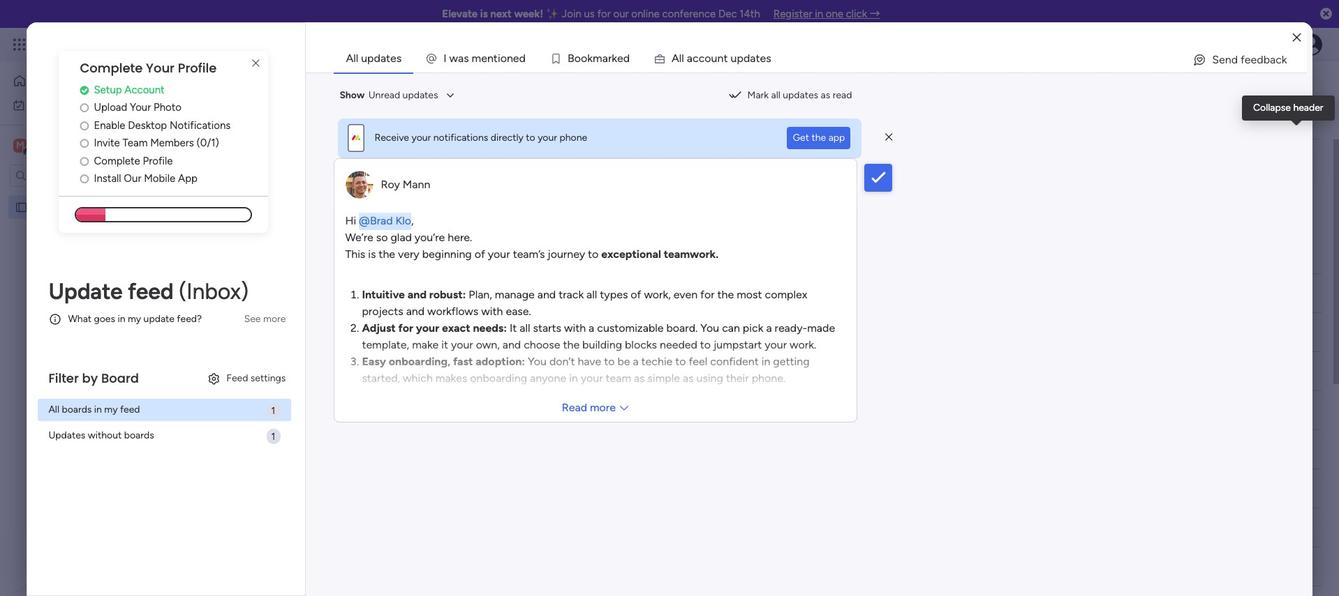 Task type: describe. For each thing, give the bounding box(es) containing it.
0 horizontal spatial as
[[634, 372, 645, 385]]

plans
[[263, 38, 286, 50]]

goes
[[94, 314, 115, 326]]

lottie animation element
[[0, 456, 178, 597]]

to inside the it all starts with a customizable board. you can pick a ready-made template, make it your own, and choose the building blocks needed to jumpstart your work.
[[700, 338, 711, 352]]

table
[[257, 131, 280, 142]]

task for task 3
[[264, 318, 283, 330]]

and left robust:
[[408, 288, 427, 301]]

a right pick
[[766, 322, 772, 335]]

i
[[444, 52, 447, 65]]

your for profile
[[146, 59, 175, 77]]

hi @brad klo , we're so glad you're here. this is the very beginning of your team's journey to exceptional teamwork.
[[345, 214, 719, 261]]

week for this week
[[269, 212, 302, 230]]

1 e from the left
[[481, 52, 487, 65]]

to down needed
[[675, 355, 686, 368]]

register in one click →
[[773, 8, 880, 20]]

in down the don't
[[569, 372, 578, 385]]

3 t from the left
[[756, 52, 760, 65]]

update
[[144, 314, 175, 326]]

i
[[498, 52, 500, 65]]

This week field
[[237, 212, 306, 230]]

arrow down image
[[476, 165, 492, 182]]

team's
[[513, 248, 545, 261]]

task 3
[[264, 318, 291, 330]]

get
[[793, 132, 809, 143]]

dec 10
[[685, 318, 713, 329]]

Next week field
[[237, 411, 308, 429]]

notifications
[[170, 119, 231, 132]]

you inside the it all starts with a customizable board. you can pick a ready-made template, make it your own, and choose the building blocks needed to jumpstart your work.
[[701, 322, 719, 335]]

@brad klo link
[[359, 211, 411, 230]]

Status field
[[586, 241, 622, 256]]

with inside the it all starts with a customizable board. you can pick a ready-made template, make it your own, and choose the building blocks needed to jumpstart your work.
[[564, 322, 586, 335]]

check circle image
[[80, 85, 89, 96]]

1 vertical spatial feed
[[120, 404, 140, 416]]

all boards in my feed
[[48, 404, 140, 416]]

1 horizontal spatial as
[[683, 372, 694, 385]]

upload your photo
[[94, 101, 182, 114]]

building
[[582, 338, 622, 352]]

complete for complete profile
[[94, 155, 140, 167]]

team
[[606, 372, 631, 385]]

board.
[[666, 322, 698, 335]]

1 c from the left
[[693, 52, 699, 65]]

their
[[726, 372, 749, 385]]

a right i
[[458, 52, 464, 65]]

the inside plan, manage and track all types of work, even for the most complex projects and workflows with ease.
[[717, 288, 734, 301]]

all for all updates
[[346, 52, 358, 65]]

our
[[613, 8, 629, 20]]

account
[[125, 84, 165, 96]]

your up make
[[416, 322, 439, 335]]

roy mann
[[381, 178, 430, 191]]

next
[[240, 411, 268, 428]]

date
[[699, 242, 719, 254]]

9
[[706, 293, 711, 303]]

more for read more
[[590, 401, 616, 414]]

receive
[[375, 132, 409, 144]]

a right b on the left top of the page
[[602, 52, 608, 65]]

a right p
[[750, 52, 756, 65]]

main for main table
[[233, 131, 254, 142]]

monday work management
[[62, 36, 217, 52]]

v2 done deadline image
[[656, 292, 667, 305]]

3
[[285, 318, 291, 330]]

mark
[[747, 89, 769, 101]]

the inside button
[[812, 132, 826, 143]]

most
[[737, 288, 762, 301]]

workspace selection element
[[13, 137, 117, 155]]

1 horizontal spatial is
[[480, 8, 488, 20]]

of right type
[[291, 105, 300, 117]]

is inside hi @brad klo , we're so glad you're here. this is the very beginning of your team's journey to exceptional teamwork.
[[368, 248, 376, 261]]

settings
[[251, 373, 286, 385]]

d for a l l a c c o u n t u p d a t e s
[[744, 52, 750, 65]]

activities
[[912, 162, 952, 174]]

board
[[101, 370, 139, 387]]

members
[[150, 137, 194, 150]]

one
[[826, 8, 843, 20]]

mann
[[403, 178, 430, 191]]

project
[[594, 105, 626, 117]]

2 n from the left
[[507, 52, 513, 65]]

0 horizontal spatial for
[[398, 322, 413, 335]]

2 t from the left
[[724, 52, 728, 65]]

(0/1)
[[197, 137, 219, 150]]

to left be
[[604, 355, 615, 368]]

feel
[[689, 355, 708, 368]]

starts
[[533, 322, 561, 335]]

stuck
[[591, 317, 616, 329]]

notifications
[[433, 132, 488, 144]]

see more button
[[239, 308, 291, 331]]

main for main workspace
[[32, 139, 57, 152]]

→
[[870, 8, 880, 20]]

workspace image
[[13, 138, 27, 153]]

show
[[340, 89, 365, 101]]

0 vertical spatial track
[[507, 105, 529, 117]]

Due date field
[[676, 241, 723, 256]]

2 e from the left
[[513, 52, 519, 65]]

confident
[[710, 355, 759, 368]]

complete profile link
[[80, 153, 268, 169]]

1 for updates without boards
[[271, 431, 275, 443]]

online
[[631, 8, 660, 20]]

the inside hi @brad klo , we're so glad you're here. this is the very beginning of your team's journey to exceptional teamwork.
[[379, 248, 395, 261]]

enable desktop notifications
[[94, 119, 231, 132]]

export to excel image
[[1294, 207, 1316, 218]]

plan, manage and track all types of work, even for the most complex projects and workflows with ease.
[[362, 288, 807, 318]]

week for next week
[[272, 411, 305, 428]]

header
[[1293, 102, 1324, 114]]

(inbox)
[[179, 278, 249, 305]]

circle o image for enable
[[80, 121, 89, 131]]

a inside you don't have to be a techie to feel confident in getting started, which makes onboarding anyone in your team as simple as using their phone.
[[633, 355, 639, 368]]

Search in workspace field
[[29, 168, 117, 184]]

filter
[[48, 370, 79, 387]]

intuitive
[[362, 288, 405, 301]]

owners,
[[371, 105, 405, 117]]

my for update
[[128, 314, 141, 326]]

circle o image for complete
[[80, 156, 89, 167]]

2 u from the left
[[731, 52, 737, 65]]

send
[[1212, 53, 1238, 66]]

other activities
[[885, 162, 952, 174]]

your for photo
[[130, 101, 151, 114]]

r
[[608, 52, 612, 65]]

2 d from the left
[[623, 52, 630, 65]]

updates for show
[[403, 89, 438, 101]]

techie
[[641, 355, 673, 368]]

work for monday
[[113, 36, 138, 52]]

type
[[269, 105, 289, 117]]

all for updates
[[771, 89, 780, 101]]

conference
[[662, 8, 716, 20]]

group
[[280, 539, 306, 551]]

1 horizontal spatial profile
[[178, 59, 217, 77]]

and left keep
[[465, 105, 481, 117]]

Owner field
[[504, 241, 541, 256]]

0 horizontal spatial profile
[[143, 155, 173, 167]]

which
[[403, 372, 433, 385]]

track inside plan, manage and track all types of work, even for the most complex projects and workflows with ease.
[[559, 288, 584, 301]]

0 vertical spatial feed
[[128, 278, 173, 305]]

a right a
[[687, 52, 693, 65]]

0 vertical spatial dec
[[718, 8, 737, 20]]

your down set
[[412, 132, 431, 144]]

template,
[[362, 338, 409, 352]]

read more
[[562, 401, 616, 414]]

the inside the it all starts with a customizable board. you can pick a ready-made template, make it your own, and choose the building blocks needed to jumpstart your work.
[[563, 338, 580, 352]]

10
[[704, 318, 713, 329]]

owner
[[508, 242, 537, 254]]

jumpstart
[[714, 338, 762, 352]]

onboarding
[[470, 372, 527, 385]]

your up fast
[[451, 338, 473, 352]]

a up building
[[589, 322, 594, 335]]

monday
[[62, 36, 110, 52]]

2 o from the left
[[574, 52, 581, 65]]

m for e
[[472, 52, 481, 65]]

don't
[[549, 355, 575, 368]]

b o o k m a r k e d
[[568, 52, 630, 65]]

by
[[82, 370, 98, 387]]

2 k from the left
[[612, 52, 617, 65]]

1 s from the left
[[464, 52, 469, 65]]

1 t from the left
[[494, 52, 498, 65]]

stands.
[[628, 105, 659, 117]]

dec for 9
[[688, 293, 704, 303]]

4 o from the left
[[705, 52, 711, 65]]

3 o from the left
[[581, 52, 587, 65]]

so
[[376, 231, 388, 244]]

join
[[562, 8, 581, 20]]

dapulse x slim image
[[247, 55, 264, 72]]

angle down image
[[271, 169, 278, 179]]

roy
[[381, 178, 400, 191]]

setup account link
[[80, 82, 268, 98]]

2 s from the left
[[766, 52, 771, 65]]

in up phone.
[[762, 355, 770, 368]]

1 horizontal spatial for
[[597, 8, 611, 20]]

see for see more
[[244, 313, 261, 325]]

all inside plan, manage and track all types of work, even for the most complex projects and workflows with ease.
[[587, 288, 597, 301]]

person
[[384, 168, 414, 180]]

easy
[[362, 355, 386, 368]]

1 k from the left
[[587, 52, 593, 65]]

complete for complete your profile
[[80, 59, 143, 77]]



Task type: locate. For each thing, give the bounding box(es) containing it.
week right the next
[[272, 411, 305, 428]]

t right p
[[756, 52, 760, 65]]

for up make
[[398, 322, 413, 335]]

circle o image inside upload your photo link
[[80, 103, 89, 113]]

1 horizontal spatial main
[[233, 131, 254, 142]]

next
[[490, 8, 512, 20]]

you
[[701, 322, 719, 335], [528, 355, 547, 368]]

1 horizontal spatial m
[[593, 52, 602, 65]]

b
[[568, 52, 574, 65]]

with down plan, manage and track all types of work, even for the most complex projects and workflows with ease.
[[564, 322, 586, 335]]

main inside button
[[233, 131, 254, 142]]

you down choose
[[528, 355, 547, 368]]

1 horizontal spatial k
[[612, 52, 617, 65]]

1 down next week field
[[271, 431, 275, 443]]

profile down invite team members (0/1)
[[143, 155, 173, 167]]

a
[[672, 52, 679, 65]]

anyone
[[530, 372, 566, 385]]

it
[[441, 338, 448, 352]]

0 horizontal spatial k
[[587, 52, 593, 65]]

n left p
[[717, 52, 724, 65]]

1 vertical spatial more
[[590, 401, 616, 414]]

with up needs:
[[481, 305, 503, 318]]

see
[[244, 38, 261, 50], [637, 105, 653, 117], [244, 313, 261, 325]]

my for feed
[[104, 404, 118, 416]]

0 vertical spatial 1
[[271, 406, 275, 417]]

register in one click → link
[[773, 8, 880, 20]]

1 horizontal spatial this
[[345, 248, 365, 261]]

Search field
[[312, 164, 354, 184]]

1 vertical spatial dec
[[688, 293, 704, 303]]

it
[[510, 322, 517, 335]]

0 horizontal spatial updates
[[361, 52, 402, 65]]

of inside plan, manage and track all types of work, even for the most complex projects and workflows with ease.
[[631, 288, 641, 301]]

my
[[31, 99, 44, 111]]

is left next
[[480, 8, 488, 20]]

exceptional
[[601, 248, 661, 261]]

5 circle o image from the top
[[80, 174, 89, 185]]

0 vertical spatial see
[[244, 38, 261, 50]]

mark all updates as read
[[747, 89, 852, 101]]

get the app button
[[787, 127, 851, 149]]

your down the ready-
[[765, 338, 787, 352]]

see for see plans
[[244, 38, 261, 50]]

of inside hi @brad klo , we're so glad you're here. this is the very beginning of your team's journey to exceptional teamwork.
[[475, 248, 485, 261]]

complete profile
[[94, 155, 173, 167]]

4 e from the left
[[760, 52, 766, 65]]

1 horizontal spatial t
[[724, 52, 728, 65]]

your down account
[[130, 101, 151, 114]]

0 horizontal spatial with
[[481, 305, 503, 318]]

setup
[[94, 84, 122, 96]]

0 horizontal spatial you
[[528, 355, 547, 368]]

as left read
[[821, 89, 830, 101]]

complex
[[765, 288, 807, 301]]

1 vertical spatial track
[[559, 288, 584, 301]]

all up show
[[346, 52, 358, 65]]

2 circle o image from the top
[[80, 121, 89, 131]]

person button
[[362, 163, 422, 185]]

l down conference
[[679, 52, 682, 65]]

circle o image inside install our mobile app link
[[80, 174, 89, 185]]

0 horizontal spatial boards
[[62, 404, 92, 416]]

1 vertical spatial you
[[528, 355, 547, 368]]

circle o image down check circle icon
[[80, 103, 89, 113]]

all up updates
[[48, 404, 59, 416]]

updates left read
[[783, 89, 818, 101]]

e left i
[[481, 52, 487, 65]]

work inside button
[[47, 99, 68, 111]]

updates inside "link"
[[361, 52, 402, 65]]

0 horizontal spatial main
[[32, 139, 57, 152]]

unread
[[368, 89, 400, 101]]

see left task 3
[[244, 313, 261, 325]]

1 circle o image from the top
[[80, 103, 89, 113]]

workflows
[[427, 305, 479, 318]]

1 d from the left
[[519, 52, 526, 65]]

m
[[16, 139, 24, 151]]

1 horizontal spatial updates
[[403, 89, 438, 101]]

in right goes
[[118, 314, 125, 326]]

0 vertical spatial complete
[[80, 59, 143, 77]]

2 horizontal spatial n
[[717, 52, 724, 65]]

1 vertical spatial task
[[264, 318, 283, 330]]

we're
[[345, 231, 373, 244]]

close image
[[1293, 32, 1301, 43]]

feed?
[[177, 314, 202, 326]]

your left phone
[[538, 132, 557, 144]]

your inside you don't have to be a techie to feel confident in getting started, which makes onboarding anyone in your team as simple as using their phone.
[[581, 372, 603, 385]]

d right r at the left of page
[[623, 52, 630, 65]]

invite
[[94, 137, 120, 150]]

all right it
[[520, 322, 530, 335]]

d up mark
[[744, 52, 750, 65]]

1 vertical spatial for
[[700, 288, 715, 301]]

1 horizontal spatial all
[[587, 288, 597, 301]]

the right "get"
[[812, 132, 826, 143]]

more
[[656, 105, 678, 117]]

2 horizontal spatial for
[[700, 288, 715, 301]]

all inside the all updates "link"
[[346, 52, 358, 65]]

0 vertical spatial all
[[771, 89, 780, 101]]

task left '3'
[[264, 318, 283, 330]]

1 l from the left
[[679, 52, 682, 65]]

0 vertical spatial for
[[597, 8, 611, 20]]

0 horizontal spatial n
[[487, 52, 494, 65]]

o right b on the left top of the page
[[581, 52, 587, 65]]

1 vertical spatial see
[[637, 105, 653, 117]]

due
[[679, 242, 697, 254]]

main inside workspace selection element
[[32, 139, 57, 152]]

mark all updates as read button
[[722, 84, 858, 107]]

1 horizontal spatial work
[[113, 36, 138, 52]]

1 vertical spatial profile
[[143, 155, 173, 167]]

phone.
[[752, 372, 786, 385]]

1 horizontal spatial you
[[701, 322, 719, 335]]

to right directly
[[526, 132, 535, 144]]

0 horizontal spatial work
[[47, 99, 68, 111]]

l right a
[[682, 52, 684, 65]]

all for all boards in my feed
[[48, 404, 59, 416]]

m left r at the left of page
[[593, 52, 602, 65]]

3 e from the left
[[617, 52, 623, 65]]

l
[[679, 52, 682, 65], [682, 52, 684, 65]]

0 horizontal spatial my
[[104, 404, 118, 416]]

brad klo image
[[1300, 34, 1322, 56]]

see inside 'link'
[[637, 105, 653, 117]]

3 n from the left
[[717, 52, 724, 65]]

2 horizontal spatial test
[[867, 100, 894, 117]]

enable desktop notifications link
[[80, 118, 268, 134]]

exact
[[442, 322, 470, 335]]

0 horizontal spatial m
[[472, 52, 481, 65]]

1 vertical spatial work
[[47, 99, 68, 111]]

week down angle down icon
[[269, 212, 302, 230]]

status
[[590, 242, 618, 254]]

of left where
[[531, 105, 541, 117]]

e right r at the left of page
[[617, 52, 623, 65]]

have
[[578, 355, 601, 368]]

1 vertical spatial all
[[587, 288, 597, 301]]

complete up setup on the top of page
[[80, 59, 143, 77]]

1 horizontal spatial s
[[766, 52, 771, 65]]

0 vertical spatial my
[[128, 314, 141, 326]]

track left done
[[559, 288, 584, 301]]

team
[[123, 137, 148, 150]]

0 horizontal spatial s
[[464, 52, 469, 65]]

can
[[722, 322, 740, 335]]

2 vertical spatial all
[[520, 322, 530, 335]]

2 horizontal spatial updates
[[783, 89, 818, 101]]

management
[[141, 36, 217, 52]]

1 n from the left
[[487, 52, 494, 65]]

for right even
[[700, 288, 715, 301]]

list box
[[868, 235, 1322, 597]]

to right journey
[[588, 248, 599, 261]]

0 horizontal spatial track
[[507, 105, 529, 117]]

all updates
[[346, 52, 402, 65]]

lottie animation image
[[0, 456, 178, 597]]

2 vertical spatial for
[[398, 322, 413, 335]]

0 horizontal spatial more
[[263, 313, 286, 325]]

tab list
[[334, 45, 1307, 73]]

test list box
[[0, 193, 178, 408]]

0 vertical spatial more
[[263, 313, 286, 325]]

1 for all boards in my feed
[[271, 406, 275, 417]]

i w a s m e n t i o n e d
[[444, 52, 526, 65]]

your left team's
[[488, 248, 510, 261]]

1 horizontal spatial n
[[507, 52, 513, 65]]

makes
[[436, 372, 467, 385]]

circle o image left invite
[[80, 138, 89, 149]]

1 vertical spatial with
[[564, 322, 586, 335]]

your right where
[[572, 105, 592, 117]]

2 vertical spatial dec
[[685, 318, 701, 329]]

for right us
[[597, 8, 611, 20]]

klo
[[396, 214, 411, 227]]

circle o image
[[80, 103, 89, 113], [80, 121, 89, 131], [80, 138, 89, 149], [80, 156, 89, 167], [80, 174, 89, 185]]

1 horizontal spatial more
[[590, 401, 616, 414]]

and down intuitive and robust:
[[406, 305, 425, 318]]

you inside you don't have to be a techie to feel confident in getting started, which makes onboarding anyone in your team as simple as using their phone.
[[528, 355, 547, 368]]

2 c from the left
[[699, 52, 705, 65]]

workspace
[[59, 139, 115, 152]]

us
[[584, 8, 595, 20]]

column information image
[[632, 243, 643, 254]]

add new group button
[[213, 534, 312, 556]]

complete up install
[[94, 155, 140, 167]]

2 1 from the top
[[271, 431, 275, 443]]

this inside field
[[240, 212, 266, 230]]

get the app
[[793, 132, 845, 143]]

c
[[693, 52, 699, 65], [699, 52, 705, 65]]

to up feel
[[700, 338, 711, 352]]

1 vertical spatial my
[[104, 404, 118, 416]]

0 vertical spatial all
[[346, 52, 358, 65]]

of left work,
[[631, 288, 641, 301]]

and down it
[[503, 338, 521, 352]]

1 vertical spatial all
[[48, 404, 59, 416]]

m for a
[[593, 52, 602, 65]]

without
[[88, 430, 122, 442]]

invite team members (0/1) link
[[80, 136, 268, 151]]

0 vertical spatial profile
[[178, 59, 217, 77]]

is down we're
[[368, 248, 376, 261]]

more up 'settings'
[[263, 313, 286, 325]]

your
[[146, 59, 175, 77], [130, 101, 151, 114]]

1 o from the left
[[500, 52, 507, 65]]

0 horizontal spatial t
[[494, 52, 498, 65]]

d for i w a s m e n t i o n e d
[[519, 52, 526, 65]]

show board description image
[[267, 81, 284, 95]]

glad
[[391, 231, 412, 244]]

your
[[572, 105, 592, 117], [412, 132, 431, 144], [538, 132, 557, 144], [488, 248, 510, 261], [416, 322, 439, 335], [451, 338, 473, 352], [765, 338, 787, 352], [581, 372, 603, 385]]

this week
[[240, 212, 302, 230]]

using
[[696, 372, 723, 385]]

boards up updates
[[62, 404, 92, 416]]

see for see more
[[637, 105, 653, 117]]

2 horizontal spatial all
[[771, 89, 780, 101]]

very
[[398, 248, 419, 261]]

with inside plan, manage and track all types of work, even for the most complex projects and workflows with ease.
[[481, 305, 503, 318]]

d right i
[[519, 52, 526, 65]]

to inside hi @brad klo , we're so glad you're here. this is the very beginning of your team's journey to exceptional teamwork.
[[588, 248, 599, 261]]

the down so
[[379, 248, 395, 261]]

for inside plan, manage and track all types of work, even for the most complex projects and workflows with ease.
[[700, 288, 715, 301]]

circle o image inside enable desktop notifications link
[[80, 121, 89, 131]]

public board image
[[15, 201, 28, 214]]

n left i
[[487, 52, 494, 65]]

test up activity
[[867, 100, 894, 117]]

updates without boards
[[48, 430, 154, 442]]

t left p
[[724, 52, 728, 65]]

main table button
[[212, 126, 290, 148]]

upload
[[94, 101, 127, 114]]

select product image
[[13, 38, 27, 52]]

0 horizontal spatial task
[[264, 318, 283, 330]]

1 horizontal spatial boards
[[124, 430, 154, 442]]

test inside "list box"
[[33, 201, 51, 213]]

0 horizontal spatial d
[[519, 52, 526, 65]]

work up complete your profile
[[113, 36, 138, 52]]

t right w
[[494, 52, 498, 65]]

3 d from the left
[[744, 52, 750, 65]]

your up setup account link
[[146, 59, 175, 77]]

2 horizontal spatial d
[[744, 52, 750, 65]]

dapulse x slim image
[[885, 131, 893, 143]]

circle o image for invite
[[80, 138, 89, 149]]

work for my
[[47, 99, 68, 111]]

and right manage
[[537, 288, 556, 301]]

tab list containing all updates
[[334, 45, 1307, 73]]

more right read
[[590, 401, 616, 414]]

getting
[[773, 355, 810, 368]]

started,
[[362, 372, 400, 385]]

the up the don't
[[563, 338, 580, 352]]

0 vertical spatial with
[[481, 305, 503, 318]]

manage any type of project. assign owners, set timelines and keep track of where your project stands.
[[214, 105, 659, 117]]

w
[[449, 52, 458, 65]]

option
[[0, 195, 178, 198]]

0 vertical spatial week
[[269, 212, 302, 230]]

your inside hi @brad klo , we're so glad you're here. this is the very beginning of your team's journey to exceptional teamwork.
[[488, 248, 510, 261]]

0 vertical spatial work
[[113, 36, 138, 52]]

mobile
[[144, 173, 175, 185]]

0 horizontal spatial is
[[368, 248, 376, 261]]

2 m from the left
[[593, 52, 602, 65]]

elevate is next week! ✨ join us for our online conference dec 14th
[[442, 8, 760, 20]]

you left can
[[701, 322, 719, 335]]

0 vertical spatial boards
[[62, 404, 92, 416]]

fast
[[453, 355, 473, 368]]

all inside the it all starts with a customizable board. you can pick a ready-made template, make it your own, and choose the building blocks needed to jumpstart your work.
[[520, 322, 530, 335]]

1 horizontal spatial d
[[623, 52, 630, 65]]

2 vertical spatial see
[[244, 313, 261, 325]]

updates for mark
[[783, 89, 818, 101]]

test right public board image
[[33, 201, 51, 213]]

1 1 from the top
[[271, 406, 275, 417]]

and inside the it all starts with a customizable board. you can pick a ready-made template, make it your own, and choose the building blocks needed to jumpstart your work.
[[503, 338, 521, 352]]

all for starts
[[520, 322, 530, 335]]

1 vertical spatial week
[[272, 411, 305, 428]]

1 vertical spatial this
[[345, 248, 365, 261]]

e right i
[[513, 52, 519, 65]]

as right team
[[634, 372, 645, 385]]

e right p
[[760, 52, 766, 65]]

1 horizontal spatial test
[[212, 72, 258, 103]]

feed up the update
[[128, 278, 173, 305]]

made
[[807, 322, 835, 335]]

1 u from the left
[[711, 52, 717, 65]]

circle o image left install
[[80, 174, 89, 185]]

o left p
[[705, 52, 711, 65]]

main left table
[[233, 131, 254, 142]]

0 horizontal spatial all
[[520, 322, 530, 335]]

0 vertical spatial this
[[240, 212, 266, 230]]

u left p
[[711, 52, 717, 65]]

receive your notifications directly to your phone
[[375, 132, 587, 144]]

1 horizontal spatial my
[[128, 314, 141, 326]]

feed
[[226, 373, 248, 385]]

v2 search image
[[302, 166, 312, 182]]

types
[[600, 288, 628, 301]]

Test field
[[209, 72, 261, 103]]

1 vertical spatial 1
[[271, 431, 275, 443]]

more for see more
[[263, 313, 286, 325]]

1 horizontal spatial u
[[731, 52, 737, 65]]

s right p
[[766, 52, 771, 65]]

0 horizontal spatial test
[[33, 201, 51, 213]]

4 circle o image from the top
[[80, 156, 89, 167]]

0 vertical spatial task
[[355, 242, 374, 253]]

o left r at the left of page
[[574, 52, 581, 65]]

task
[[355, 242, 374, 253], [264, 318, 283, 330]]

1 right the next
[[271, 406, 275, 417]]

dec
[[718, 8, 737, 20], [688, 293, 704, 303], [685, 318, 701, 329]]

1 horizontal spatial with
[[564, 322, 586, 335]]

in up updates without boards
[[94, 404, 102, 416]]

needed
[[660, 338, 697, 352]]

1 vertical spatial complete
[[94, 155, 140, 167]]

circle o image inside complete profile link
[[80, 156, 89, 167]]

profile down management
[[178, 59, 217, 77]]

circle o image up workspace
[[80, 121, 89, 131]]

task left so
[[355, 242, 374, 253]]

ready-
[[775, 322, 807, 335]]

as down feel
[[683, 372, 694, 385]]

dec for 10
[[685, 318, 701, 329]]

all inside button
[[771, 89, 780, 101]]

in left one
[[815, 8, 823, 20]]

choose
[[524, 338, 560, 352]]

3 circle o image from the top
[[80, 138, 89, 149]]

dec left 10
[[685, 318, 701, 329]]

as inside button
[[821, 89, 830, 101]]

updates up set
[[403, 89, 438, 101]]

1 vertical spatial boards
[[124, 430, 154, 442]]

circle o image for upload
[[80, 103, 89, 113]]

this inside hi @brad klo , we're so glad you're here. this is the very beginning of your team's journey to exceptional teamwork.
[[345, 248, 365, 261]]

2 horizontal spatial as
[[821, 89, 830, 101]]

a right be
[[633, 355, 639, 368]]

circle o image down workspace
[[80, 156, 89, 167]]

circle o image for install
[[80, 174, 89, 185]]

you don't have to be a techie to feel confident in getting started, which makes onboarding anyone in your team as simple as using their phone.
[[362, 355, 810, 385]]

1 m from the left
[[472, 52, 481, 65]]

see more
[[244, 313, 286, 325]]

be
[[618, 355, 630, 368]]

dec left "14th"
[[718, 8, 737, 20]]

1 horizontal spatial task
[[355, 242, 374, 253]]

2 horizontal spatial t
[[756, 52, 760, 65]]

1 vertical spatial your
[[130, 101, 151, 114]]

2 l from the left
[[682, 52, 684, 65]]

1 horizontal spatial all
[[346, 52, 358, 65]]

0 horizontal spatial all
[[48, 404, 59, 416]]

directly
[[491, 132, 524, 144]]

even
[[674, 288, 698, 301]]

collapse
[[1253, 102, 1291, 114]]

apps image
[[1186, 38, 1200, 52]]

track right keep
[[507, 105, 529, 117]]

o down next
[[500, 52, 507, 65]]

0 horizontal spatial u
[[711, 52, 717, 65]]

circle o image inside invite team members (0/1) link
[[80, 138, 89, 149]]

dec 9
[[688, 293, 711, 303]]

see plans
[[244, 38, 286, 50]]

robust:
[[429, 288, 466, 301]]

what
[[68, 314, 92, 326]]

see left "more"
[[637, 105, 653, 117]]

0 vertical spatial is
[[480, 8, 488, 20]]

setup account
[[94, 84, 165, 96]]

updates inside button
[[783, 89, 818, 101]]

all right mark
[[771, 89, 780, 101]]

1 horizontal spatial track
[[559, 288, 584, 301]]

task for task
[[355, 242, 374, 253]]

of right beginning
[[475, 248, 485, 261]]

test up manage
[[212, 72, 258, 103]]

Filter by name field
[[941, 202, 1046, 224]]



Task type: vqa. For each thing, say whether or not it's contained in the screenshot.
Invite Members icon
no



